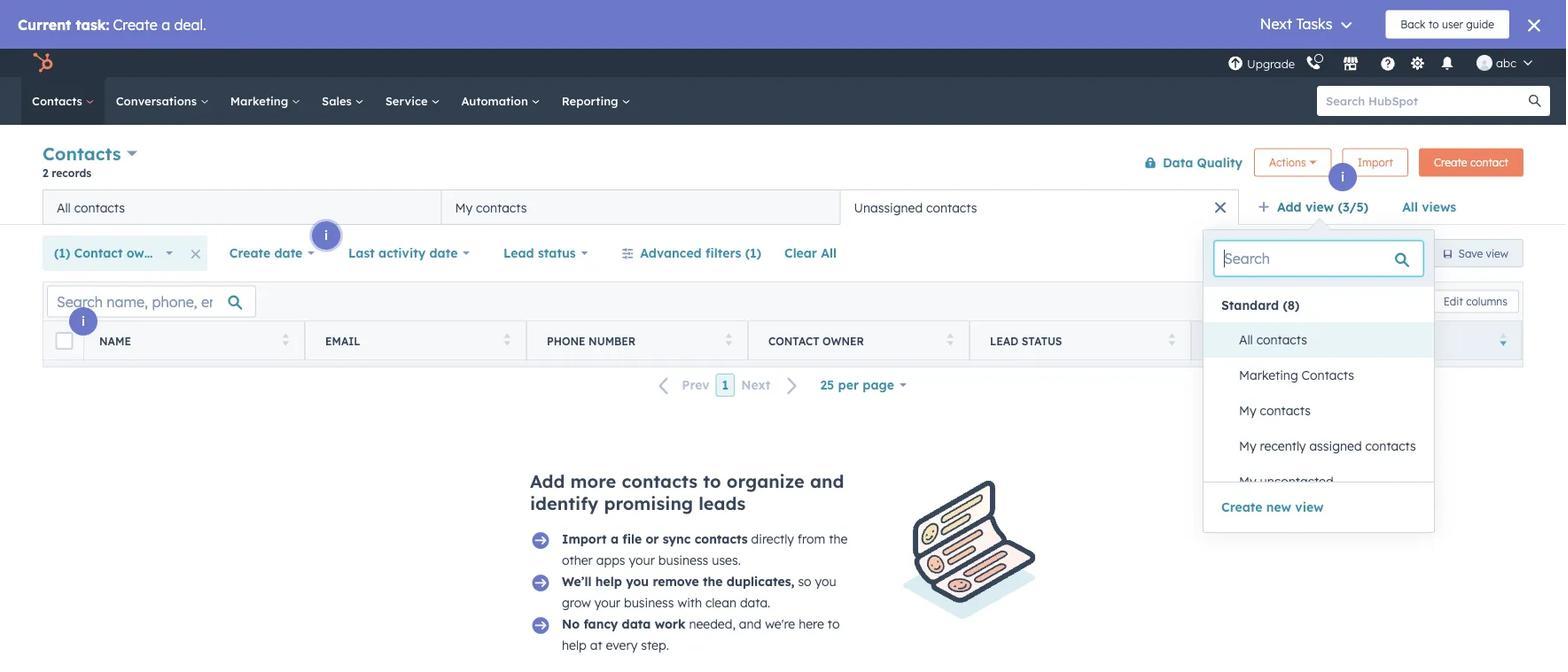 Task type: describe. For each thing, give the bounding box(es) containing it.
contacts up uses.
[[695, 532, 748, 547]]

0 horizontal spatial the
[[703, 574, 723, 590]]

gary orlando image
[[1477, 55, 1493, 71]]

clean
[[706, 596, 737, 611]]

unassigned
[[854, 200, 923, 215]]

create date button
[[218, 236, 326, 271]]

reporting
[[562, 94, 622, 108]]

sales link
[[311, 77, 375, 125]]

press to sort. element for lead status
[[1169, 334, 1176, 349]]

sales
[[322, 94, 355, 108]]

i for the right i button
[[1341, 169, 1345, 185]]

name
[[99, 335, 131, 348]]

contacts inside unassigned contacts button
[[927, 200, 977, 215]]

Search search field
[[1215, 241, 1424, 277]]

promising
[[604, 493, 693, 515]]

create contact button
[[1419, 148, 1524, 177]]

to inside add more contacts to organize and identify promising leads
[[703, 471, 721, 493]]

contacts link
[[21, 77, 105, 125]]

1 vertical spatial contact
[[769, 335, 820, 348]]

business inside the "directly from the other apps your business uses."
[[659, 553, 709, 569]]

more
[[571, 471, 616, 493]]

actions
[[1270, 156, 1307, 169]]

0 horizontal spatial my contacts button
[[441, 190, 840, 225]]

a
[[611, 532, 619, 547]]

0 horizontal spatial i button
[[69, 308, 98, 336]]

press to sort. element for phone number
[[726, 334, 732, 349]]

1 press to sort. image from the left
[[282, 334, 289, 346]]

last activity date
[[348, 246, 458, 261]]

25
[[820, 378, 834, 393]]

marketing for marketing contacts
[[1239, 368, 1299, 383]]

email
[[325, 335, 360, 348]]

and inside needed, and we're here to help at every step.
[[739, 617, 762, 633]]

all left date
[[1239, 332, 1253, 348]]

grow
[[562, 596, 591, 611]]

contacts banner
[[43, 140, 1524, 190]]

per
[[838, 378, 859, 393]]

at
[[590, 638, 602, 654]]

1 horizontal spatial owner
[[823, 335, 864, 348]]

prev
[[682, 378, 710, 393]]

create for create date (edt)
[[1212, 335, 1253, 348]]

(edt)
[[1287, 335, 1316, 348]]

business inside so you grow your business with clean data.
[[624, 596, 674, 611]]

last activity date button
[[337, 236, 481, 271]]

data quality
[[1163, 155, 1243, 170]]

with
[[678, 596, 702, 611]]

1 vertical spatial i button
[[312, 222, 340, 250]]

export
[[1377, 295, 1410, 309]]

calling icon button
[[1299, 51, 1329, 75]]

abc
[[1497, 55, 1517, 70]]

needed,
[[689, 617, 736, 633]]

calling icon image
[[1306, 56, 1322, 72]]

2 vertical spatial view
[[1296, 500, 1324, 516]]

press to sort. image for phone number
[[726, 334, 732, 346]]

all contacts for right all contacts button
[[1239, 332, 1308, 348]]

needed, and we're here to help at every step.
[[562, 617, 840, 654]]

your inside so you grow your business with clean data.
[[595, 596, 621, 611]]

2 date from the left
[[430, 246, 458, 261]]

0 horizontal spatial my contacts
[[455, 200, 527, 215]]

directly from the other apps your business uses.
[[562, 532, 848, 569]]

marketing contacts button
[[1222, 358, 1434, 394]]

help image
[[1380, 57, 1396, 73]]

0 vertical spatial help
[[596, 574, 622, 590]]

press to sort. element for email
[[504, 334, 511, 349]]

phone number
[[547, 335, 636, 348]]

advanced filters (1)
[[640, 246, 762, 261]]

contacts inside add more contacts to organize and identify promising leads
[[622, 471, 698, 493]]

contacts inside popup button
[[43, 143, 121, 165]]

advanced filters (1) button
[[610, 236, 773, 271]]

press to sort. image for lead status
[[1169, 334, 1176, 346]]

we're
[[765, 617, 795, 633]]

search button
[[1520, 86, 1551, 116]]

directly
[[751, 532, 794, 547]]

contacts down records
[[74, 200, 125, 215]]

1 press to sort. element from the left
[[282, 334, 289, 349]]

standard (8)
[[1222, 298, 1300, 313]]

press to sort. image for contact owner
[[947, 334, 954, 346]]

edit
[[1444, 295, 1464, 309]]

i for middle i button
[[324, 228, 328, 243]]

prev button
[[648, 374, 716, 398]]

create contact
[[1434, 156, 1509, 169]]

(8)
[[1283, 298, 1300, 313]]

create for create new view
[[1222, 500, 1263, 516]]

my for 'my recently assigned contacts' button
[[1239, 439, 1257, 454]]

reporting link
[[551, 77, 641, 125]]

contacts up lead status
[[476, 200, 527, 215]]

views
[[1422, 199, 1457, 215]]

my for leftmost my contacts button
[[455, 200, 473, 215]]

clear all button
[[773, 236, 848, 271]]

2
[[43, 166, 48, 180]]

1 button
[[716, 374, 735, 397]]

upgrade
[[1247, 57, 1295, 71]]

save
[[1459, 247, 1483, 260]]

(1) contact owner button
[[43, 236, 184, 271]]

my uncontacted
[[1239, 474, 1334, 490]]

marketplaces image
[[1343, 57, 1359, 73]]

import button
[[1343, 148, 1409, 177]]

all views link
[[1391, 190, 1468, 225]]

all down 2 records in the top left of the page
[[57, 200, 71, 215]]

duplicates,
[[727, 574, 795, 590]]

abc button
[[1466, 49, 1543, 77]]

contact
[[1471, 156, 1509, 169]]

marketing contacts
[[1239, 368, 1355, 383]]

quality
[[1197, 155, 1243, 170]]

service
[[385, 94, 431, 108]]

i for leftmost i button
[[82, 314, 85, 329]]

add for add view (3/5)
[[1278, 199, 1302, 215]]

lead status
[[504, 246, 576, 261]]

help inside needed, and we're here to help at every step.
[[562, 638, 587, 654]]

marketing for marketing
[[230, 94, 292, 108]]

2 horizontal spatial i button
[[1329, 163, 1357, 191]]

create date (edt)
[[1212, 335, 1316, 348]]

save view button
[[1428, 239, 1524, 268]]

Search name, phone, email addresses, or company search field
[[47, 286, 256, 318]]

other
[[562, 553, 593, 569]]

and inside add more contacts to organize and identify promising leads
[[810, 471, 844, 493]]

contact inside (1) contact owner popup button
[[74, 246, 123, 261]]

identify
[[530, 493, 599, 515]]

upgrade image
[[1228, 56, 1244, 72]]

search image
[[1529, 95, 1542, 107]]

apps
[[596, 553, 626, 569]]

records
[[52, 166, 91, 180]]

you inside so you grow your business with clean data.
[[815, 574, 837, 590]]

no
[[562, 617, 580, 633]]

new
[[1267, 500, 1292, 516]]

all contacts for top all contacts button
[[57, 200, 125, 215]]

press to sort. image for email
[[504, 334, 511, 346]]

organize
[[727, 471, 805, 493]]

data.
[[740, 596, 771, 611]]



Task type: locate. For each thing, give the bounding box(es) containing it.
my uncontacted button
[[1222, 465, 1434, 500]]

create date
[[229, 246, 303, 261]]

(1) contact owner
[[54, 246, 165, 261]]

every
[[606, 638, 638, 654]]

(3/5)
[[1338, 199, 1369, 215]]

last
[[348, 246, 375, 261]]

0 vertical spatial view
[[1306, 199, 1334, 215]]

1 horizontal spatial and
[[810, 471, 844, 493]]

1 vertical spatial marketing
[[1239, 368, 1299, 383]]

contacts inside button
[[1302, 368, 1355, 383]]

lead for lead status
[[504, 246, 534, 261]]

0 vertical spatial the
[[829, 532, 848, 547]]

0 vertical spatial owner
[[127, 246, 165, 261]]

2 horizontal spatial i
[[1341, 169, 1345, 185]]

1 vertical spatial my contacts
[[1239, 403, 1311, 419]]

(1)
[[54, 246, 70, 261], [745, 246, 762, 261]]

contacts inside 'my recently assigned contacts' button
[[1366, 439, 1417, 454]]

you left the remove
[[626, 574, 649, 590]]

1 press to sort. image from the left
[[726, 334, 732, 346]]

press to sort. image
[[726, 334, 732, 346], [1169, 334, 1176, 346]]

press to sort. image left email
[[282, 334, 289, 346]]

add inside popup button
[[1278, 199, 1302, 215]]

add down actions
[[1278, 199, 1302, 215]]

create inside popup button
[[229, 246, 271, 261]]

add left more
[[530, 471, 565, 493]]

contacts up import a file or sync contacts
[[622, 471, 698, 493]]

1 vertical spatial i
[[324, 228, 328, 243]]

lead for lead status
[[990, 335, 1019, 348]]

help
[[596, 574, 622, 590], [562, 638, 587, 654]]

leads
[[699, 493, 746, 515]]

automation link
[[451, 77, 551, 125]]

1 vertical spatial business
[[624, 596, 674, 611]]

recently
[[1260, 439, 1306, 454]]

0 horizontal spatial (1)
[[54, 246, 70, 261]]

all contacts down records
[[57, 200, 125, 215]]

1 vertical spatial help
[[562, 638, 587, 654]]

the inside the "directly from the other apps your business uses."
[[829, 532, 848, 547]]

contacts down (8) on the top of page
[[1257, 332, 1308, 348]]

marketing down date
[[1239, 368, 1299, 383]]

1 horizontal spatial to
[[828, 617, 840, 633]]

1 horizontal spatial contact
[[769, 335, 820, 348]]

my left the recently
[[1239, 439, 1257, 454]]

clear
[[785, 246, 817, 261]]

create
[[1434, 156, 1468, 169], [229, 246, 271, 261], [1212, 335, 1253, 348], [1222, 500, 1263, 516]]

2 (1) from the left
[[745, 246, 762, 261]]

date
[[1256, 335, 1284, 348]]

add more contacts to organize and identify promising leads
[[530, 471, 844, 515]]

business up we'll help you remove the duplicates, in the bottom of the page
[[659, 553, 709, 569]]

edit columns
[[1444, 295, 1508, 309]]

1 horizontal spatial lead
[[990, 335, 1019, 348]]

press to sort. image left lead status
[[947, 334, 954, 346]]

number
[[589, 335, 636, 348]]

to right here
[[828, 617, 840, 633]]

1 vertical spatial and
[[739, 617, 762, 633]]

step.
[[641, 638, 669, 654]]

contacts up records
[[43, 143, 121, 165]]

view inside popup button
[[1306, 199, 1334, 215]]

1 horizontal spatial import
[[1358, 156, 1394, 169]]

0 horizontal spatial all contacts button
[[43, 190, 441, 225]]

all inside button
[[821, 246, 837, 261]]

all left views
[[1403, 199, 1418, 215]]

0 vertical spatial to
[[703, 471, 721, 493]]

so you grow your business with clean data.
[[562, 574, 837, 611]]

menu
[[1226, 49, 1545, 77]]

1 horizontal spatial i
[[324, 228, 328, 243]]

0 horizontal spatial add
[[530, 471, 565, 493]]

hubspot image
[[32, 52, 53, 74]]

advanced
[[640, 246, 702, 261]]

add view (3/5)
[[1278, 199, 1369, 215]]

1 horizontal spatial press to sort. image
[[504, 334, 511, 346]]

contacts
[[74, 200, 125, 215], [476, 200, 527, 215], [927, 200, 977, 215], [1257, 332, 1308, 348], [1260, 403, 1311, 419], [1366, 439, 1417, 454], [622, 471, 698, 493], [695, 532, 748, 547]]

save view
[[1459, 247, 1509, 260]]

contacts right assigned
[[1366, 439, 1417, 454]]

1 date from the left
[[274, 246, 303, 261]]

file
[[623, 532, 642, 547]]

2 vertical spatial contacts
[[1302, 368, 1355, 383]]

all contacts button up create date
[[43, 190, 441, 225]]

1 vertical spatial all contacts
[[1239, 332, 1308, 348]]

sync
[[663, 532, 691, 547]]

contacts down hubspot link
[[32, 94, 86, 108]]

my for my uncontacted button
[[1239, 474, 1257, 490]]

1 horizontal spatial my contacts
[[1239, 403, 1311, 419]]

1 you from the left
[[626, 574, 649, 590]]

notifications button
[[1433, 49, 1463, 77]]

contact up the next button
[[769, 335, 820, 348]]

my contacts up the recently
[[1239, 403, 1311, 419]]

contacts
[[32, 94, 86, 108], [43, 143, 121, 165], [1302, 368, 1355, 383]]

1 horizontal spatial you
[[815, 574, 837, 590]]

i button left last
[[312, 222, 340, 250]]

or
[[646, 532, 659, 547]]

0 vertical spatial my contacts
[[455, 200, 527, 215]]

0 horizontal spatial press to sort. image
[[726, 334, 732, 346]]

work
[[655, 617, 686, 633]]

menu containing abc
[[1226, 49, 1545, 77]]

2 horizontal spatial press to sort. image
[[947, 334, 954, 346]]

fancy
[[584, 617, 618, 633]]

and
[[810, 471, 844, 493], [739, 617, 762, 633]]

1 horizontal spatial help
[[596, 574, 622, 590]]

1 horizontal spatial all contacts button
[[1222, 323, 1434, 358]]

0 vertical spatial and
[[810, 471, 844, 493]]

1 vertical spatial to
[[828, 617, 840, 633]]

marketing link
[[220, 77, 311, 125]]

create for create date
[[229, 246, 271, 261]]

actions button
[[1255, 148, 1332, 177]]

0 horizontal spatial and
[[739, 617, 762, 633]]

press to sort. element for contact owner
[[947, 334, 954, 349]]

2 press to sort. image from the left
[[504, 334, 511, 346]]

descending sort. press to sort ascending. element
[[1500, 334, 1507, 349]]

owner
[[127, 246, 165, 261], [823, 335, 864, 348]]

to inside needed, and we're here to help at every step.
[[828, 617, 840, 633]]

marketing left sales
[[230, 94, 292, 108]]

create new view button
[[1222, 497, 1324, 519]]

my contacts button up the my recently assigned contacts
[[1222, 394, 1434, 429]]

my recently assigned contacts button
[[1222, 429, 1434, 465]]

0 vertical spatial my contacts button
[[441, 190, 840, 225]]

1 horizontal spatial i button
[[312, 222, 340, 250]]

activity
[[379, 246, 426, 261]]

4 press to sort. element from the left
[[947, 334, 954, 349]]

add
[[1278, 199, 1302, 215], [530, 471, 565, 493]]

1 (1) from the left
[[54, 246, 70, 261]]

unassigned contacts
[[854, 200, 977, 215]]

all views
[[1403, 199, 1457, 215]]

you
[[626, 574, 649, 590], [815, 574, 837, 590]]

1 horizontal spatial my contacts button
[[1222, 394, 1434, 429]]

press to sort. element
[[282, 334, 289, 349], [504, 334, 511, 349], [726, 334, 732, 349], [947, 334, 954, 349], [1169, 334, 1176, 349]]

view down uncontacted
[[1296, 500, 1324, 516]]

lead status
[[990, 335, 1062, 348]]

1 horizontal spatial your
[[629, 553, 655, 569]]

my down "marketing contacts"
[[1239, 403, 1257, 419]]

1 horizontal spatial (1)
[[745, 246, 762, 261]]

1 vertical spatial your
[[595, 596, 621, 611]]

add inside add more contacts to organize and identify promising leads
[[530, 471, 565, 493]]

create inside button
[[1222, 500, 1263, 516]]

my contacts
[[455, 200, 527, 215], [1239, 403, 1311, 419]]

1 horizontal spatial all contacts
[[1239, 332, 1308, 348]]

clear all
[[785, 246, 837, 261]]

help down apps
[[596, 574, 622, 590]]

to
[[703, 471, 721, 493], [828, 617, 840, 633]]

descending sort. press to sort ascending. image
[[1500, 334, 1507, 346]]

the right from at bottom
[[829, 532, 848, 547]]

import a file or sync contacts
[[562, 532, 748, 547]]

0 vertical spatial i button
[[1329, 163, 1357, 191]]

your inside the "directly from the other apps your business uses."
[[629, 553, 655, 569]]

i button up (3/5)
[[1329, 163, 1357, 191]]

automation
[[461, 94, 532, 108]]

and down data.
[[739, 617, 762, 633]]

1 vertical spatial add
[[530, 471, 565, 493]]

0 horizontal spatial all contacts
[[57, 200, 125, 215]]

0 vertical spatial all contacts
[[57, 200, 125, 215]]

2 press to sort. image from the left
[[1169, 334, 1176, 346]]

press to sort. image left phone
[[504, 334, 511, 346]]

0 vertical spatial your
[[629, 553, 655, 569]]

pagination navigation
[[648, 374, 809, 398]]

remove
[[653, 574, 699, 590]]

lead
[[504, 246, 534, 261], [990, 335, 1019, 348]]

all contacts down standard (8)
[[1239, 332, 1308, 348]]

my contacts button up advanced
[[441, 190, 840, 225]]

1 vertical spatial view
[[1486, 247, 1509, 260]]

standard (8) button
[[1204, 291, 1434, 320]]

1 horizontal spatial marketing
[[1239, 368, 1299, 383]]

you right so
[[815, 574, 837, 590]]

to left organize
[[703, 471, 721, 493]]

contacts down (edt)
[[1302, 368, 1355, 383]]

1 horizontal spatial the
[[829, 532, 848, 547]]

0 vertical spatial contact
[[74, 246, 123, 261]]

0 horizontal spatial to
[[703, 471, 721, 493]]

Search HubSpot search field
[[1317, 86, 1535, 116]]

0 vertical spatial all contacts button
[[43, 190, 441, 225]]

0 horizontal spatial import
[[562, 532, 607, 547]]

0 vertical spatial contacts
[[32, 94, 86, 108]]

1 vertical spatial contacts
[[43, 143, 121, 165]]

status
[[538, 246, 576, 261]]

create for create contact
[[1434, 156, 1468, 169]]

your up fancy
[[595, 596, 621, 611]]

i button left name
[[69, 308, 98, 336]]

1 vertical spatial the
[[703, 574, 723, 590]]

view left (3/5)
[[1306, 199, 1334, 215]]

(1) right filters at top left
[[745, 246, 762, 261]]

1 horizontal spatial add
[[1278, 199, 1302, 215]]

contact up search name, phone, email addresses, or company "search box"
[[74, 246, 123, 261]]

contact
[[74, 246, 123, 261], [769, 335, 820, 348]]

all contacts
[[57, 200, 125, 215], [1239, 332, 1308, 348]]

my up the last activity date popup button on the left of page
[[455, 200, 473, 215]]

settings image
[[1410, 56, 1426, 72]]

marketplaces button
[[1333, 49, 1370, 77]]

filters
[[706, 246, 742, 261]]

contacts right unassigned
[[927, 200, 977, 215]]

0 vertical spatial import
[[1358, 156, 1394, 169]]

data
[[622, 617, 651, 633]]

all contacts button down standard (8) button
[[1222, 323, 1434, 358]]

25 per page button
[[809, 368, 918, 403]]

view for save
[[1486, 247, 1509, 260]]

press to sort. image
[[282, 334, 289, 346], [504, 334, 511, 346], [947, 334, 954, 346]]

(1) inside popup button
[[54, 246, 70, 261]]

owner up search name, phone, email addresses, or company "search box"
[[127, 246, 165, 261]]

my contacts up lead status
[[455, 200, 527, 215]]

hubspot link
[[21, 52, 66, 74]]

0 horizontal spatial press to sort. image
[[282, 334, 289, 346]]

owner inside popup button
[[127, 246, 165, 261]]

2 vertical spatial i
[[82, 314, 85, 329]]

0 vertical spatial business
[[659, 553, 709, 569]]

3 press to sort. element from the left
[[726, 334, 732, 349]]

next button
[[735, 374, 809, 398]]

1 horizontal spatial press to sort. image
[[1169, 334, 1176, 346]]

import up (3/5)
[[1358, 156, 1394, 169]]

marketing inside button
[[1239, 368, 1299, 383]]

0 vertical spatial marketing
[[230, 94, 292, 108]]

my for bottom my contacts button
[[1239, 403, 1257, 419]]

0 horizontal spatial i
[[82, 314, 85, 329]]

3 press to sort. image from the left
[[947, 334, 954, 346]]

notifications image
[[1440, 57, 1456, 73]]

2 press to sort. element from the left
[[504, 334, 511, 349]]

1 vertical spatial my contacts button
[[1222, 394, 1434, 429]]

business up data
[[624, 596, 674, 611]]

view for add
[[1306, 199, 1334, 215]]

and up from at bottom
[[810, 471, 844, 493]]

help down no
[[562, 638, 587, 654]]

2 vertical spatial i button
[[69, 308, 98, 336]]

data quality button
[[1133, 145, 1244, 180]]

0 horizontal spatial you
[[626, 574, 649, 590]]

0 horizontal spatial marketing
[[230, 94, 292, 108]]

1 vertical spatial lead
[[990, 335, 1019, 348]]

1
[[722, 378, 729, 393]]

import for import a file or sync contacts
[[562, 532, 607, 547]]

1 horizontal spatial date
[[430, 246, 458, 261]]

5 press to sort. element from the left
[[1169, 334, 1176, 349]]

settings link
[[1407, 54, 1429, 72]]

phone
[[547, 335, 586, 348]]

date left last
[[274, 246, 303, 261]]

marketing inside "marketing" link
[[230, 94, 292, 108]]

1 vertical spatial all contacts button
[[1222, 323, 1434, 358]]

my
[[455, 200, 473, 215], [1239, 403, 1257, 419], [1239, 439, 1257, 454], [1239, 474, 1257, 490]]

uses.
[[712, 553, 741, 569]]

0 horizontal spatial contact
[[74, 246, 123, 261]]

0 horizontal spatial date
[[274, 246, 303, 261]]

date right 'activity'
[[430, 246, 458, 261]]

lead inside popup button
[[504, 246, 534, 261]]

lead status button
[[492, 236, 600, 271]]

import inside button
[[1358, 156, 1394, 169]]

import up other
[[562, 532, 607, 547]]

1 vertical spatial import
[[562, 532, 607, 547]]

the up clean
[[703, 574, 723, 590]]

0 horizontal spatial help
[[562, 638, 587, 654]]

contacts up the recently
[[1260, 403, 1311, 419]]

marketing
[[230, 94, 292, 108], [1239, 368, 1299, 383]]

columns
[[1467, 295, 1508, 309]]

0 vertical spatial i
[[1341, 169, 1345, 185]]

view
[[1306, 199, 1334, 215], [1486, 247, 1509, 260], [1296, 500, 1324, 516]]

owner up per
[[823, 335, 864, 348]]

2 you from the left
[[815, 574, 837, 590]]

0 vertical spatial lead
[[504, 246, 534, 261]]

create inside button
[[1434, 156, 1468, 169]]

0 horizontal spatial lead
[[504, 246, 534, 261]]

import for import
[[1358, 156, 1394, 169]]

so
[[798, 574, 812, 590]]

standard
[[1222, 298, 1279, 313]]

(1) down 2 records in the top left of the page
[[54, 246, 70, 261]]

1 vertical spatial owner
[[823, 335, 864, 348]]

0 horizontal spatial owner
[[127, 246, 165, 261]]

view right the save
[[1486, 247, 1509, 260]]

25 per page
[[820, 378, 895, 393]]

(1) inside button
[[745, 246, 762, 261]]

business
[[659, 553, 709, 569], [624, 596, 674, 611]]

my up create new view
[[1239, 474, 1257, 490]]

export button
[[1365, 290, 1422, 313]]

all right clear
[[821, 246, 837, 261]]

0 vertical spatial add
[[1278, 199, 1302, 215]]

0 horizontal spatial your
[[595, 596, 621, 611]]

your down file
[[629, 553, 655, 569]]

add for add more contacts to organize and identify promising leads
[[530, 471, 565, 493]]



Task type: vqa. For each thing, say whether or not it's contained in the screenshot.
rightmost date
yes



